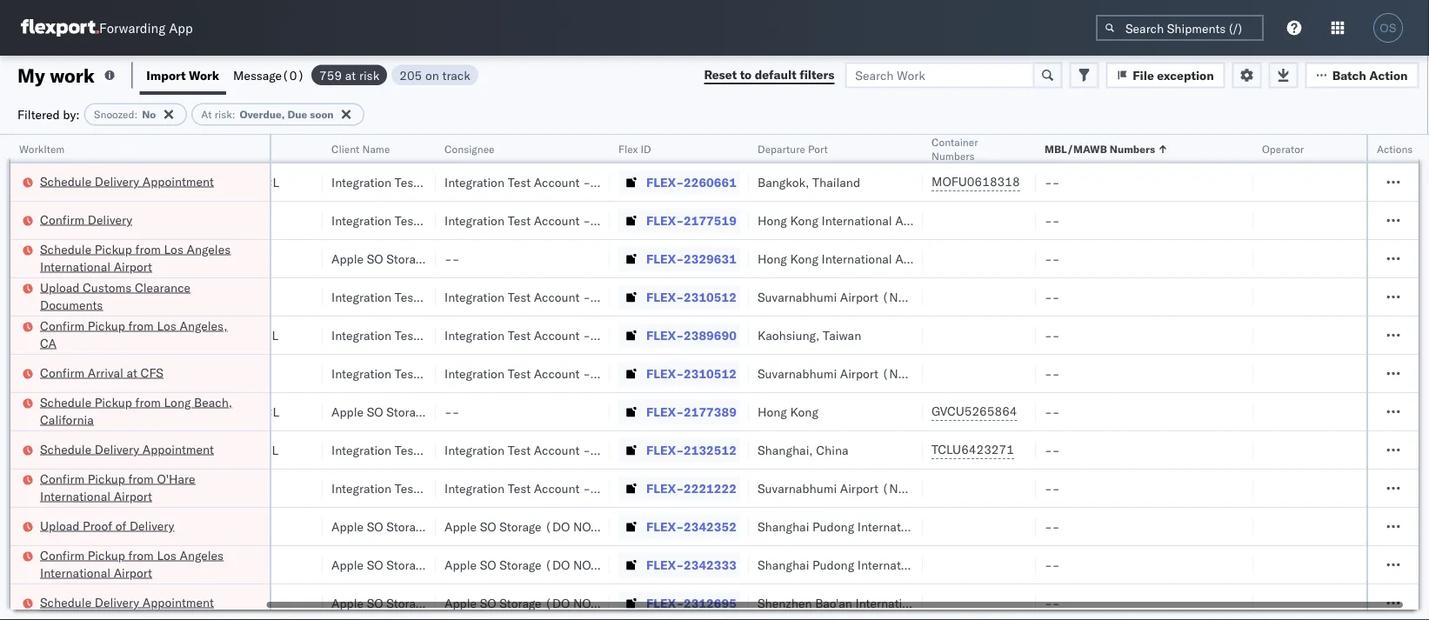 Task type: locate. For each thing, give the bounding box(es) containing it.
--
[[1045, 174, 1060, 190], [1045, 213, 1060, 228], [445, 251, 460, 266], [1045, 251, 1060, 266], [1045, 289, 1060, 304], [1045, 328, 1060, 343], [1045, 366, 1060, 381], [445, 404, 460, 419], [1045, 404, 1060, 419], [1045, 442, 1060, 458], [1045, 481, 1060, 496], [1045, 519, 1060, 534], [1045, 557, 1060, 572], [1045, 595, 1060, 611]]

2177389
[[684, 404, 737, 419]]

pickup inside confirm pickup from los angeles international airport
[[88, 548, 125, 563]]

confirm pickup from o'hare international airport button
[[40, 470, 247, 507]]

angeles down o'hare
[[180, 548, 224, 563]]

1 vertical spatial ocean fcl
[[218, 404, 279, 419]]

los down "upload proof of delivery" button
[[157, 548, 176, 563]]

risk right 759
[[359, 67, 380, 83]]

1 shanghai from the top
[[758, 519, 809, 534]]

forwarding
[[99, 20, 166, 36]]

from down upload customs clearance documents button
[[128, 318, 154, 333]]

1 vertical spatial schedule delivery appointment button
[[40, 441, 214, 460]]

1 lcl from the top
[[257, 328, 279, 343]]

confirm arrival at cfs
[[40, 365, 163, 380]]

0 vertical spatial schedule delivery appointment button
[[40, 173, 214, 192]]

flex- up flex-2342333
[[646, 519, 684, 534]]

flex-2177389
[[646, 404, 737, 419]]

schedule down california
[[40, 442, 91, 457]]

4 confirm from the top
[[40, 471, 84, 486]]

flex
[[619, 142, 638, 155]]

apple
[[331, 251, 364, 266], [331, 404, 364, 419], [331, 519, 364, 534], [445, 519, 477, 534], [331, 557, 364, 572], [445, 557, 477, 572], [331, 595, 364, 611], [445, 595, 477, 611]]

schedule down confirm delivery button
[[40, 241, 91, 257]]

exception
[[1157, 67, 1214, 83]]

2 swarovski from the top
[[594, 213, 649, 228]]

pickup
[[95, 241, 132, 257], [88, 318, 125, 333], [95, 395, 132, 410], [88, 471, 125, 486], [88, 548, 125, 563]]

schedule for ocean fcl's 'schedule delivery appointment' button
[[40, 174, 91, 189]]

angeles,
[[180, 318, 227, 333]]

0 horizontal spatial ag
[[502, 328, 519, 343]]

upload inside button
[[40, 518, 80, 533]]

on
[[481, 328, 499, 343], [594, 328, 612, 343]]

flex-2310512 button
[[619, 285, 740, 309], [619, 285, 740, 309], [619, 361, 740, 386], [619, 361, 740, 386]]

1 shanghai pudong international airport from the top
[[758, 519, 970, 534]]

air for confirm pickup from los angeles international airport
[[218, 557, 234, 572]]

1 vertical spatial 2310512
[[684, 366, 737, 381]]

: right the at
[[232, 108, 235, 121]]

cfs
[[141, 365, 163, 380]]

shanghai right 2342352
[[758, 519, 809, 534]]

ocean fcl
[[218, 174, 279, 190], [218, 404, 279, 419]]

pickup inside confirm pickup from los angeles, ca
[[88, 318, 125, 333]]

flex- up lagerfeld
[[646, 404, 684, 419]]

: left no
[[134, 108, 138, 121]]

flex-2310512 up flex-2389690
[[646, 289, 737, 304]]

angeles for schedule pickup from los angeles international airport
[[187, 241, 231, 257]]

my work
[[17, 63, 95, 87]]

flex- down flex-2329631 on the top of the page
[[646, 328, 684, 343]]

2 ocean from the top
[[218, 328, 254, 343]]

from for confirm pickup from los angeles international airport
[[128, 548, 154, 563]]

at
[[345, 67, 356, 83], [127, 365, 137, 380]]

los for confirm pickup from los angeles international airport
[[157, 548, 176, 563]]

schedule up california
[[40, 395, 91, 410]]

4 flex- from the top
[[646, 289, 684, 304]]

upload for upload proof of delivery
[[40, 518, 80, 533]]

0 vertical spatial upload
[[40, 280, 80, 295]]

delivery up confirm pickup from o'hare international airport
[[95, 442, 139, 457]]

ocean up beach,
[[218, 328, 254, 343]]

flex-2329631 button
[[619, 247, 740, 271], [619, 247, 740, 271]]

4 integration test account - swarovski from the top
[[445, 366, 649, 381]]

angeles inside schedule pickup from los angeles international airport
[[187, 241, 231, 257]]

flex- down flex-2342352
[[646, 557, 684, 572]]

2132512
[[684, 442, 737, 458]]

confirm pickup from los angeles international airport link
[[40, 547, 247, 582]]

1 vertical spatial los
[[157, 318, 176, 333]]

1 vertical spatial lcl
[[257, 442, 279, 458]]

2 resize handle column header from the left
[[189, 135, 210, 620]]

delivery down confirm pickup from los angeles international airport
[[95, 595, 139, 610]]

upload left the proof on the bottom
[[40, 518, 80, 533]]

1 schedule delivery appointment from the top
[[40, 174, 214, 189]]

1 pudong from the top
[[813, 519, 854, 534]]

appointment down snooze
[[142, 174, 214, 189]]

schedule delivery appointment link down "workitem" button
[[40, 173, 214, 190]]

0 vertical spatial flex-2310512
[[646, 289, 737, 304]]

2 vertical spatial schedule delivery appointment link
[[40, 594, 214, 611]]

swarovski for confirm delivery
[[594, 213, 649, 228]]

2 schedule delivery appointment link from the top
[[40, 441, 214, 458]]

upload for upload customs clearance documents
[[40, 280, 80, 295]]

international inside confirm pickup from los angeles international airport
[[40, 565, 111, 580]]

1 upload from the top
[[40, 280, 80, 295]]

1 schedule delivery appointment link from the top
[[40, 173, 214, 190]]

1 horizontal spatial :
[[232, 108, 235, 121]]

delivery for flex-2260661
[[95, 174, 139, 189]]

0 horizontal spatial at
[[127, 365, 137, 380]]

delivery up schedule pickup from los angeles international airport
[[88, 212, 132, 227]]

from down "upload proof of delivery" button
[[128, 548, 154, 563]]

1 vertical spatial shanghai
[[758, 557, 809, 572]]

schedule delivery appointment button
[[40, 173, 214, 192], [40, 441, 214, 460], [40, 594, 214, 613]]

2 vertical spatial appointment
[[142, 595, 214, 610]]

flex-2342352
[[646, 519, 737, 534]]

confirm
[[40, 212, 84, 227], [40, 318, 84, 333], [40, 365, 84, 380], [40, 471, 84, 486], [40, 548, 84, 563]]

2389690
[[684, 328, 737, 343]]

risk right the at
[[215, 108, 232, 121]]

flex-2132512
[[646, 442, 737, 458]]

schedule delivery appointment link up confirm pickup from o'hare international airport
[[40, 441, 214, 458]]

from inside confirm pickup from los angeles international airport
[[128, 548, 154, 563]]

confirm for confirm pickup from o'hare international airport
[[40, 471, 84, 486]]

1 ocean lcl from the top
[[218, 328, 279, 343]]

9 flex- from the top
[[646, 481, 684, 496]]

schedule delivery appointment link
[[40, 173, 214, 190], [40, 441, 214, 458], [40, 594, 214, 611]]

message
[[233, 67, 282, 83]]

3 integration test account - swarovski from the top
[[445, 289, 649, 304]]

1 horizontal spatial numbers
[[1110, 142, 1155, 155]]

ocean for integration test account - karl lagerfeld
[[218, 442, 254, 458]]

flex-2221222 button
[[619, 476, 740, 501], [619, 476, 740, 501]]

2 upload from the top
[[40, 518, 80, 533]]

1 vertical spatial ocean lcl
[[218, 442, 279, 458]]

shenzhen
[[758, 595, 812, 611]]

0 vertical spatial shanghai
[[758, 519, 809, 534]]

3 schedule delivery appointment from the top
[[40, 595, 214, 610]]

flex- down flex-2177519
[[646, 251, 684, 266]]

confirm up ca
[[40, 318, 84, 333]]

2 confirm from the top
[[40, 318, 84, 333]]

pudong for flex-2342333
[[813, 557, 854, 572]]

0 horizontal spatial risk
[[215, 108, 232, 121]]

flex-2310512
[[646, 289, 737, 304], [646, 366, 737, 381]]

2 schedule delivery appointment button from the top
[[40, 441, 214, 460]]

pickup for confirm pickup from o'hare international airport
[[88, 471, 125, 486]]

5 schedule from the top
[[40, 595, 91, 610]]

schedule delivery appointment button down "workitem" button
[[40, 173, 214, 192]]

2 flex- from the top
[[646, 213, 684, 228]]

container
[[932, 135, 978, 148]]

workitem
[[19, 142, 65, 155]]

confirm inside confirm arrival at cfs link
[[40, 365, 84, 380]]

ocean down beach,
[[218, 442, 254, 458]]

1 vertical spatial shanghai pudong international airport
[[758, 557, 970, 572]]

3 schedule from the top
[[40, 395, 91, 410]]

5 integration test account - swarovski from the top
[[445, 481, 649, 496]]

4 air from the top
[[218, 595, 234, 611]]

pickup up customs
[[95, 241, 132, 257]]

angeles
[[187, 241, 231, 257], [180, 548, 224, 563]]

from inside schedule pickup from long beach, california
[[135, 395, 161, 410]]

Search Shipments (/) text field
[[1096, 15, 1264, 41]]

from inside confirm pickup from los angeles, ca
[[128, 318, 154, 333]]

fcl right beach,
[[257, 404, 279, 419]]

1 horizontal spatial risk
[[359, 67, 380, 83]]

pudong for flex-2342352
[[813, 519, 854, 534]]

12 resize handle column header from the left
[[1398, 135, 1419, 620]]

delivery for flex-2177519
[[88, 212, 132, 227]]

flex-2342352 button
[[619, 515, 740, 539], [619, 515, 740, 539]]

759 at risk
[[319, 67, 380, 83]]

0 vertical spatial pudong
[[813, 519, 854, 534]]

ocean for integration test account - on ag
[[218, 328, 254, 343]]

ocean fcl down overdue,
[[218, 174, 279, 190]]

at right 759
[[345, 67, 356, 83]]

los down upload customs clearance documents button
[[157, 318, 176, 333]]

bao'an
[[815, 595, 852, 611]]

delivery right of
[[130, 518, 174, 533]]

numbers inside container numbers
[[932, 149, 975, 162]]

0 vertical spatial 2310512
[[684, 289, 737, 304]]

upload up documents at the left of page
[[40, 280, 80, 295]]

shanghai up shenzhen
[[758, 557, 809, 572]]

1 vertical spatial schedule delivery appointment link
[[40, 441, 214, 458]]

confirm inside confirm pickup from o'hare international airport
[[40, 471, 84, 486]]

swarovski for schedule delivery appointment
[[594, 174, 649, 190]]

2 shanghai from the top
[[758, 557, 809, 572]]

confirm arrival at cfs link
[[40, 364, 163, 381]]

schedule delivery appointment down schedule pickup from long beach, california
[[40, 442, 214, 457]]

from
[[135, 241, 161, 257], [128, 318, 154, 333], [135, 395, 161, 410], [128, 471, 154, 486], [128, 548, 154, 563]]

0 vertical spatial shanghai pudong international airport
[[758, 519, 970, 534]]

california
[[40, 412, 94, 427]]

air for schedule pickup from los angeles international airport
[[218, 251, 234, 266]]

thailand
[[813, 174, 861, 190]]

shanghai
[[758, 519, 809, 534], [758, 557, 809, 572]]

2 vertical spatial schedule delivery appointment
[[40, 595, 214, 610]]

2 schedule from the top
[[40, 241, 91, 257]]

2 air from the top
[[218, 481, 234, 496]]

ocean right long
[[218, 404, 254, 419]]

numbers down container
[[932, 149, 975, 162]]

2 appointment from the top
[[142, 442, 214, 457]]

confirm down workitem on the left top of page
[[40, 212, 84, 227]]

los inside confirm pickup from los angeles, ca
[[157, 318, 176, 333]]

1 ocean from the top
[[218, 174, 254, 190]]

0 vertical spatial ocean lcl
[[218, 328, 279, 343]]

from inside confirm pickup from o'hare international airport
[[128, 471, 154, 486]]

numbers for container numbers
[[932, 149, 975, 162]]

flex-2342333
[[646, 557, 737, 572]]

at left cfs
[[127, 365, 137, 380]]

1 vertical spatial at
[[127, 365, 137, 380]]

flex- down flex-2389690
[[646, 366, 684, 381]]

2 lcl from the top
[[257, 442, 279, 458]]

schedule
[[40, 174, 91, 189], [40, 241, 91, 257], [40, 395, 91, 410], [40, 442, 91, 457], [40, 595, 91, 610]]

ocean lcl for integration test account - on ag
[[218, 328, 279, 343]]

flex- up flex-2389690
[[646, 289, 684, 304]]

kaohsiung, taiwan
[[758, 328, 862, 343]]

3 confirm from the top
[[40, 365, 84, 380]]

0 horizontal spatial :
[[134, 108, 138, 121]]

flex- down the flex id button
[[646, 174, 684, 190]]

import work button
[[140, 56, 226, 95]]

1 integration test account - swarovski from the top
[[445, 174, 649, 190]]

from for schedule pickup from long beach, california
[[135, 395, 161, 410]]

confirm inside confirm delivery link
[[40, 212, 84, 227]]

schedule pickup from los angeles international airport link
[[40, 241, 247, 275]]

2 vertical spatial los
[[157, 548, 176, 563]]

2 fcl from the top
[[257, 404, 279, 419]]

storage
[[386, 251, 429, 266], [386, 404, 429, 419], [386, 519, 429, 534], [500, 519, 542, 534], [386, 557, 429, 572], [500, 557, 542, 572], [386, 595, 429, 611], [500, 595, 542, 611]]

mbl/mawb numbers
[[1045, 142, 1155, 155]]

10 flex- from the top
[[646, 519, 684, 534]]

schedule delivery appointment button up confirm pickup from o'hare international airport
[[40, 441, 214, 460]]

airport inside confirm pickup from o'hare international airport
[[114, 488, 152, 504]]

0 vertical spatial schedule delivery appointment
[[40, 174, 214, 189]]

1 vertical spatial flex-2310512
[[646, 366, 737, 381]]

2 vertical spatial schedule delivery appointment button
[[40, 594, 214, 613]]

bangkok, thailand
[[758, 174, 861, 190]]

1 horizontal spatial ag
[[615, 328, 632, 343]]

1 vertical spatial fcl
[[257, 404, 279, 419]]

integration test account - swarovski for schedule delivery appointment
[[445, 174, 649, 190]]

beach,
[[194, 395, 232, 410]]

tclu6423271
[[932, 442, 1014, 457]]

los inside confirm pickup from los angeles international airport
[[157, 548, 176, 563]]

1 horizontal spatial on
[[594, 328, 612, 343]]

appointment down confirm pickup from los angeles international airport button
[[142, 595, 214, 610]]

ocean fcl for -
[[218, 404, 279, 419]]

2 integration test account - swarovski from the top
[[445, 213, 649, 228]]

from for confirm pickup from los angeles, ca
[[128, 318, 154, 333]]

confirm delivery link
[[40, 211, 132, 228]]

schedule for schedule pickup from los angeles international airport button at the left of page
[[40, 241, 91, 257]]

2310512 down 2329631
[[684, 289, 737, 304]]

confirm down the proof on the bottom
[[40, 548, 84, 563]]

pickup inside schedule pickup from long beach, california
[[95, 395, 132, 410]]

integration test account - on ag
[[331, 328, 519, 343], [445, 328, 632, 343]]

risk
[[359, 67, 380, 83], [215, 108, 232, 121]]

1 swarovski from the top
[[594, 174, 649, 190]]

confirm inside confirm pickup from los angeles, ca
[[40, 318, 84, 333]]

2310512 down 2389690
[[684, 366, 737, 381]]

3 resize handle column header from the left
[[249, 135, 270, 620]]

shenzhen bao'an international airport
[[758, 595, 968, 611]]

schedule delivery appointment down confirm pickup from los angeles international airport
[[40, 595, 214, 610]]

confirm up the proof on the bottom
[[40, 471, 84, 486]]

confirm for confirm arrival at cfs
[[40, 365, 84, 380]]

not
[[460, 251, 484, 266], [460, 404, 484, 419], [460, 519, 484, 534], [573, 519, 598, 534], [460, 557, 484, 572], [573, 557, 598, 572], [460, 595, 484, 611], [573, 595, 598, 611]]

los for confirm pickup from los angeles, ca
[[157, 318, 176, 333]]

4 swarovski from the top
[[594, 366, 649, 381]]

flex-2221222
[[646, 481, 737, 496]]

2 shanghai pudong international airport from the top
[[758, 557, 970, 572]]

schedule down workitem on the left top of page
[[40, 174, 91, 189]]

1 confirm from the top
[[40, 212, 84, 227]]

0 vertical spatial fcl
[[257, 174, 279, 190]]

shanghai for flex-2342333
[[758, 557, 809, 572]]

angeles up clearance
[[187, 241, 231, 257]]

pickup down "upload customs clearance documents"
[[88, 318, 125, 333]]

at inside button
[[127, 365, 137, 380]]

Search Work text field
[[845, 62, 1035, 88]]

1 resize handle column header from the left
[[128, 135, 149, 620]]

0 vertical spatial risk
[[359, 67, 380, 83]]

1 fcl from the top
[[257, 174, 279, 190]]

pickup down "arrival"
[[95, 395, 132, 410]]

0 vertical spatial los
[[164, 241, 183, 257]]

ocean fcl right long
[[218, 404, 279, 419]]

fcl down the at risk : overdue, due soon
[[257, 174, 279, 190]]

1 vertical spatial pudong
[[813, 557, 854, 572]]

snooze
[[157, 142, 192, 155]]

schedule inside schedule pickup from los angeles international airport
[[40, 241, 91, 257]]

from for confirm pickup from o'hare international airport
[[128, 471, 154, 486]]

airport
[[114, 259, 152, 274], [114, 488, 152, 504], [931, 519, 970, 534], [931, 557, 970, 572], [114, 565, 152, 580], [929, 595, 968, 611]]

3 ocean from the top
[[218, 404, 254, 419]]

schedule delivery appointment button down confirm pickup from los angeles international airport
[[40, 594, 214, 613]]

confirm inside confirm pickup from los angeles international airport
[[40, 548, 84, 563]]

shanghai, china
[[758, 442, 849, 458]]

0 vertical spatial ocean fcl
[[218, 174, 279, 190]]

flex- down "flex-2260661"
[[646, 213, 684, 228]]

upload customs clearance documents button
[[40, 279, 247, 315]]

1 vertical spatial angeles
[[180, 548, 224, 563]]

8 resize handle column header from the left
[[902, 135, 923, 620]]

4 ocean from the top
[[218, 442, 254, 458]]

1 integration test account - on ag from the left
[[331, 328, 519, 343]]

international inside confirm pickup from o'hare international airport
[[40, 488, 111, 504]]

5 confirm from the top
[[40, 548, 84, 563]]

0 vertical spatial lcl
[[257, 328, 279, 343]]

2 on from the left
[[594, 328, 612, 343]]

0 horizontal spatial on
[[481, 328, 499, 343]]

flex-2177519
[[646, 213, 737, 228]]

0 vertical spatial schedule delivery appointment link
[[40, 173, 214, 190]]

schedule inside schedule pickup from long beach, california
[[40, 395, 91, 410]]

2342352
[[684, 519, 737, 534]]

3 air from the top
[[218, 557, 234, 572]]

lcl for integration test account - on ag
[[257, 328, 279, 343]]

flex-2177389 button
[[619, 400, 740, 424], [619, 400, 740, 424]]

schedule delivery appointment link down confirm pickup from los angeles international airport
[[40, 594, 214, 611]]

1 vertical spatial upload
[[40, 518, 80, 533]]

los for schedule pickup from los angeles international airport
[[164, 241, 183, 257]]

ocean lcl down beach,
[[218, 442, 279, 458]]

delivery down "workitem" button
[[95, 174, 139, 189]]

4 resize handle column header from the left
[[302, 135, 323, 620]]

1 vertical spatial appointment
[[142, 442, 214, 457]]

so
[[367, 251, 383, 266], [367, 404, 383, 419], [367, 519, 383, 534], [480, 519, 496, 534], [367, 557, 383, 572], [480, 557, 496, 572], [367, 595, 383, 611], [480, 595, 496, 611]]

schedule down confirm pickup from los angeles international airport
[[40, 595, 91, 610]]

appointment for ocean lcl
[[142, 442, 214, 457]]

shanghai pudong international airport for 2342352
[[758, 519, 970, 534]]

flex- down flex-2342333
[[646, 595, 684, 611]]

2 pudong from the top
[[813, 557, 854, 572]]

flex- down lagerfeld
[[646, 481, 684, 496]]

2260661
[[684, 174, 737, 190]]

numbers right mbl/mawb
[[1110, 142, 1155, 155]]

0 vertical spatial appointment
[[142, 174, 214, 189]]

1 horizontal spatial at
[[345, 67, 356, 83]]

2342333
[[684, 557, 737, 572]]

departure
[[758, 142, 805, 155]]

flex-2310512 down flex-2389690
[[646, 366, 737, 381]]

confirm pickup from los angeles, ca
[[40, 318, 227, 351]]

pickup inside confirm pickup from o'hare international airport
[[88, 471, 125, 486]]

1 ocean fcl from the top
[[218, 174, 279, 190]]

from inside schedule pickup from los angeles international airport
[[135, 241, 161, 257]]

flexport. image
[[21, 19, 99, 37]]

4 schedule from the top
[[40, 442, 91, 457]]

los up clearance
[[164, 241, 183, 257]]

schedule delivery appointment
[[40, 174, 214, 189], [40, 442, 214, 457], [40, 595, 214, 610]]

1 air from the top
[[218, 251, 234, 266]]

upload inside "upload customs clearance documents"
[[40, 280, 80, 295]]

1 vertical spatial schedule delivery appointment
[[40, 442, 214, 457]]

2 schedule delivery appointment from the top
[[40, 442, 214, 457]]

1 appointment from the top
[[142, 174, 214, 189]]

confirm pickup from los angeles international airport button
[[40, 547, 247, 583]]

0 vertical spatial angeles
[[187, 241, 231, 257]]

0 horizontal spatial numbers
[[932, 149, 975, 162]]

consignee button
[[436, 138, 592, 156]]

ocean for integration test account - swarovski
[[218, 174, 254, 190]]

los inside schedule pickup from los angeles international airport
[[164, 241, 183, 257]]

2 ocean fcl from the top
[[218, 404, 279, 419]]

default
[[755, 67, 797, 82]]

1 schedule from the top
[[40, 174, 91, 189]]

flex- up flex-2221222
[[646, 442, 684, 458]]

ocean down overdue,
[[218, 174, 254, 190]]

12 flex- from the top
[[646, 595, 684, 611]]

angeles inside confirm pickup from los angeles international airport
[[180, 548, 224, 563]]

pickup up upload proof of delivery
[[88, 471, 125, 486]]

ocean lcl up beach,
[[218, 328, 279, 343]]

1 schedule delivery appointment button from the top
[[40, 173, 214, 192]]

pickup down "upload proof of delivery" button
[[88, 548, 125, 563]]

appointment up o'hare
[[142, 442, 214, 457]]

gvcu5265864
[[932, 404, 1017, 419]]

resize handle column header
[[128, 135, 149, 620], [189, 135, 210, 620], [249, 135, 270, 620], [302, 135, 323, 620], [415, 135, 436, 620], [589, 135, 610, 620], [728, 135, 749, 620], [902, 135, 923, 620], [1015, 135, 1036, 620], [1233, 135, 1254, 620], [1346, 135, 1367, 620], [1398, 135, 1419, 620]]

hong
[[758, 404, 787, 419]]

numbers inside mbl/mawb numbers button
[[1110, 142, 1155, 155]]

2 ocean lcl from the top
[[218, 442, 279, 458]]

upload customs clearance documents link
[[40, 279, 247, 314]]

schedule delivery appointment link for ocean lcl
[[40, 441, 214, 458]]

schedule delivery appointment down "workitem" button
[[40, 174, 214, 189]]

use)
[[488, 251, 519, 266], [488, 404, 519, 419], [488, 519, 519, 534], [601, 519, 632, 534], [488, 557, 519, 572], [601, 557, 632, 572], [488, 595, 519, 611], [601, 595, 632, 611]]

from left o'hare
[[128, 471, 154, 486]]

confirm for confirm delivery
[[40, 212, 84, 227]]

appointment
[[142, 174, 214, 189], [142, 442, 214, 457], [142, 595, 214, 610]]

pickup inside schedule pickup from los angeles international airport
[[95, 241, 132, 257]]

schedule delivery appointment for ocean fcl
[[40, 174, 214, 189]]

confirm down ca
[[40, 365, 84, 380]]

from left long
[[135, 395, 161, 410]]

from up clearance
[[135, 241, 161, 257]]



Task type: describe. For each thing, give the bounding box(es) containing it.
5 flex- from the top
[[646, 328, 684, 343]]

confirm arrival at cfs button
[[40, 364, 163, 383]]

schedule for 'schedule delivery appointment' button associated with ocean lcl
[[40, 442, 91, 457]]

schedule for schedule pickup from long beach, california button
[[40, 395, 91, 410]]

flex-2312695
[[646, 595, 737, 611]]

work
[[189, 67, 219, 83]]

air for confirm pickup from o'hare international airport
[[218, 481, 234, 496]]

schedule pickup from long beach, california
[[40, 395, 232, 427]]

international inside schedule pickup from los angeles international airport
[[40, 259, 111, 274]]

205
[[400, 67, 422, 83]]

schedule pickup from long beach, california link
[[40, 394, 247, 428]]

numbers for mbl/mawb numbers
[[1110, 142, 1155, 155]]

shanghai pudong international airport for 2342333
[[758, 557, 970, 572]]

batch
[[1332, 67, 1367, 83]]

2177519
[[684, 213, 737, 228]]

9 resize handle column header from the left
[[1015, 135, 1036, 620]]

flex id button
[[610, 138, 732, 156]]

client name
[[331, 142, 390, 155]]

3 schedule delivery appointment button from the top
[[40, 594, 214, 613]]

1 on from the left
[[481, 328, 499, 343]]

11 resize handle column header from the left
[[1346, 135, 1367, 620]]

2 flex-2310512 from the top
[[646, 366, 737, 381]]

schedule for third 'schedule delivery appointment' button from the top
[[40, 595, 91, 610]]

2 integration test account - on ag from the left
[[445, 328, 632, 343]]

759
[[319, 67, 342, 83]]

schedule delivery appointment link for ocean fcl
[[40, 173, 214, 190]]

filters
[[800, 67, 835, 82]]

205 on track
[[400, 67, 470, 83]]

10 resize handle column header from the left
[[1233, 135, 1254, 620]]

angeles for confirm pickup from los angeles international airport
[[180, 548, 224, 563]]

by:
[[63, 107, 80, 122]]

upload proof of delivery link
[[40, 517, 174, 535]]

air for schedule delivery appointment
[[218, 595, 234, 611]]

of
[[115, 518, 126, 533]]

flex-2260661
[[646, 174, 737, 190]]

bangkok,
[[758, 174, 809, 190]]

5 swarovski from the top
[[594, 481, 649, 496]]

workitem button
[[10, 138, 252, 156]]

taiwan
[[823, 328, 862, 343]]

fcl for -
[[257, 404, 279, 419]]

import work
[[146, 67, 219, 83]]

pickup for schedule pickup from long beach, california
[[95, 395, 132, 410]]

11 flex- from the top
[[646, 557, 684, 572]]

2 : from the left
[[232, 108, 235, 121]]

1 ag from the left
[[502, 328, 519, 343]]

file
[[1133, 67, 1154, 83]]

os button
[[1368, 8, 1408, 48]]

upload proof of delivery button
[[40, 517, 174, 536]]

snoozed
[[94, 108, 134, 121]]

ocean fcl for integration
[[218, 174, 279, 190]]

from for schedule pickup from los angeles international airport
[[135, 241, 161, 257]]

6 resize handle column header from the left
[[589, 135, 610, 620]]

my
[[17, 63, 45, 87]]

airport inside confirm pickup from los angeles international airport
[[114, 565, 152, 580]]

filtered
[[17, 107, 60, 122]]

0 vertical spatial at
[[345, 67, 356, 83]]

o'hare
[[157, 471, 195, 486]]

3 swarovski from the top
[[594, 289, 649, 304]]

action
[[1370, 67, 1408, 83]]

container numbers
[[932, 135, 978, 162]]

1 flex- from the top
[[646, 174, 684, 190]]

mofu0618318
[[932, 174, 1020, 189]]

confirm pickup from los angeles, ca link
[[40, 317, 247, 352]]

delivery for flex-2132512
[[95, 442, 139, 457]]

pickup for confirm pickup from los angeles, ca
[[88, 318, 125, 333]]

kaohsiung,
[[758, 328, 820, 343]]

id
[[641, 142, 651, 155]]

confirm for confirm pickup from los angeles, ca
[[40, 318, 84, 333]]

import
[[146, 67, 186, 83]]

shanghai,
[[758, 442, 813, 458]]

flex-2329631
[[646, 251, 737, 266]]

7 flex- from the top
[[646, 404, 684, 419]]

app
[[169, 20, 193, 36]]

schedule delivery appointment button for ocean lcl
[[40, 441, 214, 460]]

airport inside schedule pickup from los angeles international airport
[[114, 259, 152, 274]]

integration test account - swarovski for confirm arrival at cfs
[[445, 366, 649, 381]]

integration test account - swarovski for confirm delivery
[[445, 213, 649, 228]]

shanghai for flex-2342352
[[758, 519, 809, 534]]

operator
[[1262, 142, 1304, 155]]

due
[[287, 108, 307, 121]]

reset to default filters
[[704, 67, 835, 82]]

on
[[425, 67, 439, 83]]

actions
[[1377, 142, 1413, 155]]

5 resize handle column header from the left
[[415, 135, 436, 620]]

ca
[[40, 335, 57, 351]]

ocean lcl for integration test account - karl lagerfeld
[[218, 442, 279, 458]]

upload customs clearance documents
[[40, 280, 191, 312]]

china
[[816, 442, 849, 458]]

pickup for schedule pickup from los angeles international airport
[[95, 241, 132, 257]]

schedule pickup from los angeles international airport button
[[40, 241, 247, 277]]

integration test account - karl lagerfeld
[[445, 442, 671, 458]]

schedule delivery appointment for ocean lcl
[[40, 442, 214, 457]]

reset to default filters button
[[694, 62, 845, 88]]

soon
[[310, 108, 334, 121]]

documents
[[40, 297, 103, 312]]

schedule delivery appointment button for ocean fcl
[[40, 173, 214, 192]]

8 flex- from the top
[[646, 442, 684, 458]]

appointment for ocean fcl
[[142, 174, 214, 189]]

swarovski for confirm arrival at cfs
[[594, 366, 649, 381]]

flex id
[[619, 142, 651, 155]]

1 2310512 from the top
[[684, 289, 737, 304]]

confirm pickup from los angeles, ca button
[[40, 317, 247, 354]]

confirm delivery button
[[40, 211, 132, 230]]

schedule pickup from los angeles international airport
[[40, 241, 231, 274]]

7 resize handle column header from the left
[[728, 135, 749, 620]]

container numbers button
[[923, 131, 1019, 163]]

1 : from the left
[[134, 108, 138, 121]]

2329631
[[684, 251, 737, 266]]

fcl for integration
[[257, 174, 279, 190]]

forwarding app
[[99, 20, 193, 36]]

batch action button
[[1306, 62, 1419, 88]]

file exception
[[1133, 67, 1214, 83]]

pickup for confirm pickup from los angeles international airport
[[88, 548, 125, 563]]

lcl for integration test account - karl lagerfeld
[[257, 442, 279, 458]]

name
[[362, 142, 390, 155]]

arrival
[[88, 365, 123, 380]]

3 appointment from the top
[[142, 595, 214, 610]]

departure port
[[758, 142, 828, 155]]

mbl/mawb numbers button
[[1036, 138, 1236, 156]]

customs
[[83, 280, 132, 295]]

reset
[[704, 67, 737, 82]]

2 ag from the left
[[615, 328, 632, 343]]

departure port button
[[749, 138, 906, 156]]

long
[[164, 395, 191, 410]]

1 flex-2310512 from the top
[[646, 289, 737, 304]]

ocean for --
[[218, 404, 254, 419]]

2 2310512 from the top
[[684, 366, 737, 381]]

at
[[201, 108, 212, 121]]

6 flex- from the top
[[646, 366, 684, 381]]

1 vertical spatial risk
[[215, 108, 232, 121]]

consignee
[[445, 142, 495, 155]]

client name button
[[323, 138, 418, 156]]

to
[[740, 67, 752, 82]]

client
[[331, 142, 360, 155]]

3 schedule delivery appointment link from the top
[[40, 594, 214, 611]]

3 flex- from the top
[[646, 251, 684, 266]]

confirm for confirm pickup from los angeles international airport
[[40, 548, 84, 563]]



Task type: vqa. For each thing, say whether or not it's contained in the screenshot.
FLEX-2312695 Button
yes



